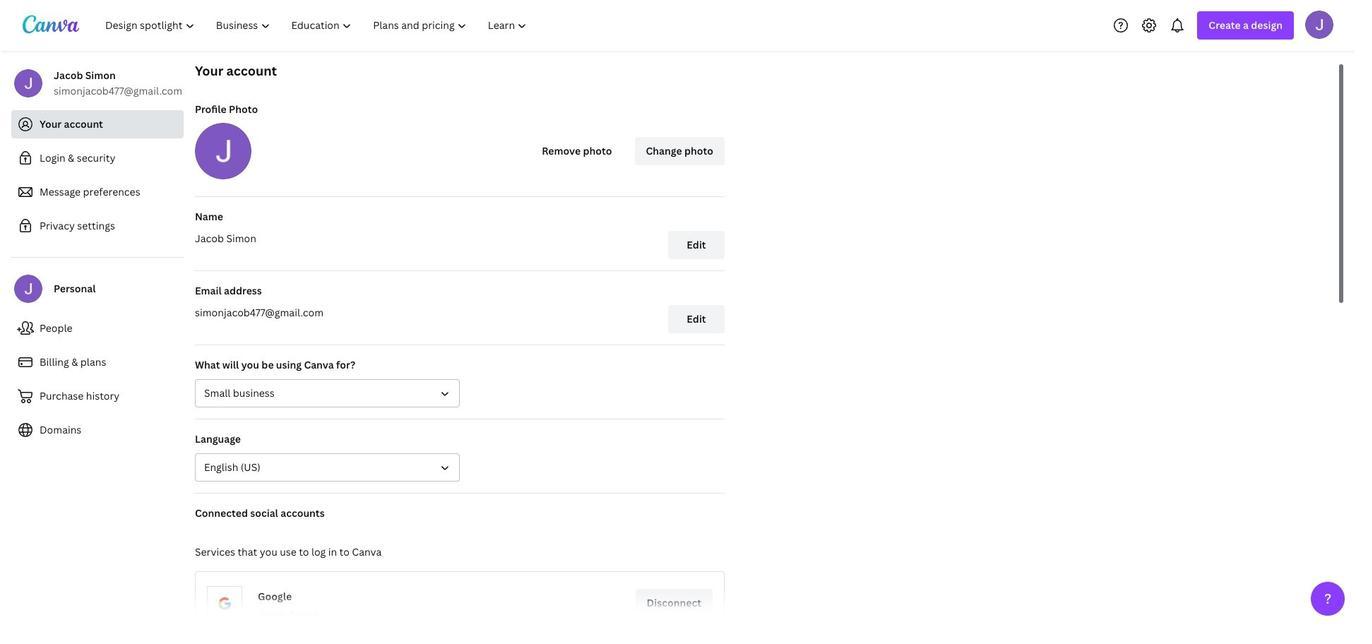 Task type: locate. For each thing, give the bounding box(es) containing it.
None button
[[195, 379, 460, 408]]

top level navigation element
[[96, 11, 539, 40]]

Language: English (US) button
[[195, 454, 460, 482]]



Task type: describe. For each thing, give the bounding box(es) containing it.
jacob simon image
[[1306, 10, 1334, 39]]



Task type: vqa. For each thing, say whether or not it's contained in the screenshot.
Zoom "button"
no



